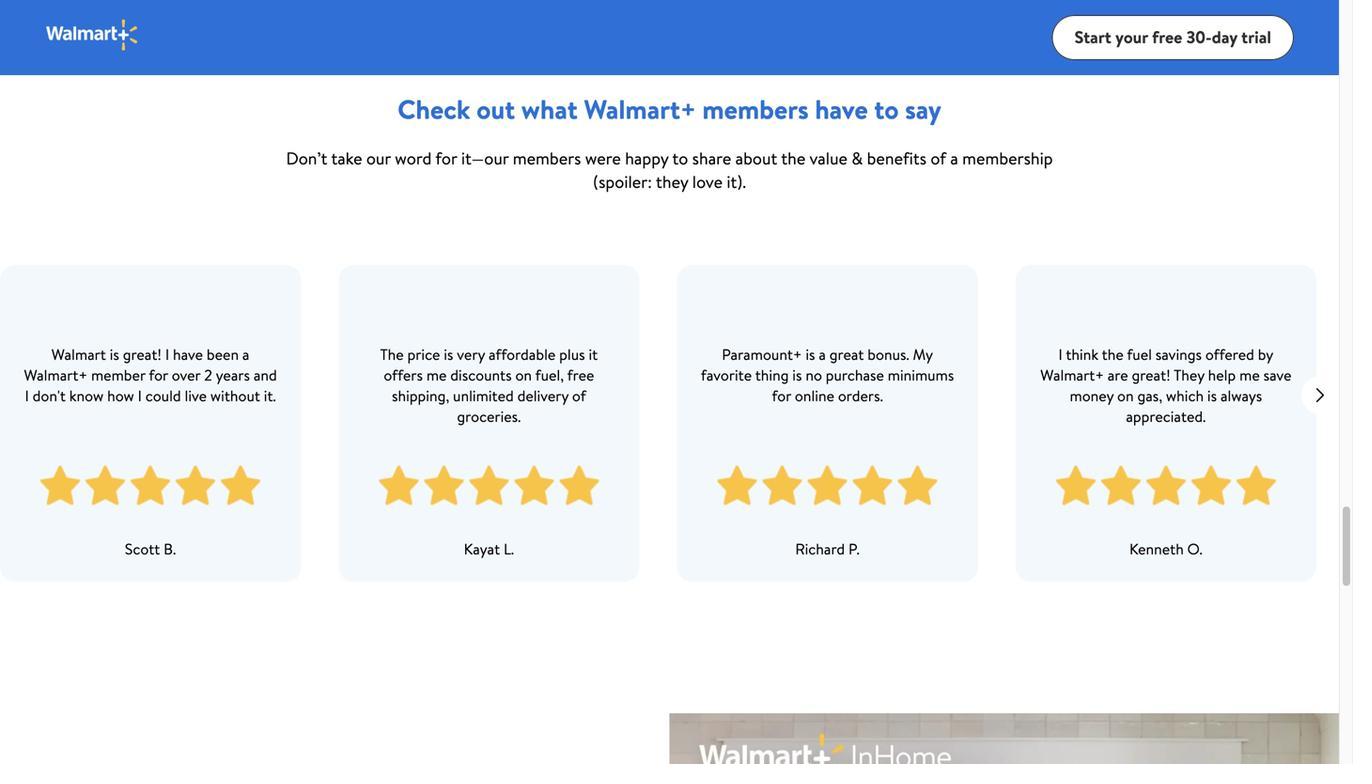 Task type: vqa. For each thing, say whether or not it's contained in the screenshot.
"Car"
no



Task type: describe. For each thing, give the bounding box(es) containing it.
i left don't on the bottom left
[[25, 385, 29, 406]]

great! inside walmart is great! i have been a walmart+ member for over 2 years and i don't know how i could live without it.
[[123, 344, 162, 365]]

about
[[736, 147, 778, 170]]

think
[[1066, 344, 1099, 365]]

0 vertical spatial have
[[815, 91, 868, 127]]

value
[[810, 147, 848, 170]]

kayat l.
[[464, 539, 514, 559]]

take
[[331, 147, 362, 170]]

save
[[1264, 365, 1292, 385]]

paramount+ is a great bonus. my favorite thing is no purchase minimums for online orders.
[[701, 344, 955, 406]]

day
[[1212, 26, 1238, 49]]

groceries.
[[457, 406, 521, 427]]

online
[[795, 385, 835, 406]]

plus
[[560, 344, 585, 365]]

i inside i think the fuel savings offered by walmart+ are great! they help me save money on gas, which is always appreciated.
[[1059, 344, 1063, 365]]

is inside "the price is very affordable plus it offers me discounts on fuel, free shipping, unlimited delivery of groceries."
[[444, 344, 454, 365]]

years
[[216, 365, 250, 385]]

word
[[395, 147, 432, 170]]

purchase
[[826, 365, 885, 385]]

love
[[693, 170, 723, 194]]

for inside walmart is great! i have been a walmart+ member for over 2 years and i don't know how i could live without it.
[[149, 365, 168, 385]]

for inside paramount+ is a great bonus. my favorite thing is no purchase minimums for online orders.
[[772, 385, 792, 406]]

o.
[[1188, 539, 1203, 559]]

offers
[[384, 365, 423, 385]]

great
[[830, 344, 864, 365]]

l.
[[504, 539, 514, 559]]

without
[[211, 385, 260, 406]]

b.
[[164, 539, 176, 559]]

over
[[172, 365, 201, 385]]

savings claim image
[[670, 0, 1340, 41]]

how
[[107, 385, 134, 406]]

a inside don't take our word for it—our members were happy to share about the value & benefits of a membership (spoiler: they love it).
[[951, 147, 959, 170]]

whitespace image
[[1011, 582, 1340, 714]]

me inside i think the fuel savings offered by walmart+ are great! they help me save money on gas, which is always appreciated.
[[1240, 365, 1260, 385]]

scott b.
[[125, 539, 176, 559]]

it).
[[727, 170, 746, 194]]

money
[[1070, 385, 1114, 406]]

share
[[693, 147, 732, 170]]

inhome image
[[670, 714, 1340, 764]]

walmart+ for i think the fuel savings offered by walmart+ are great! they help me save money on gas, which is always appreciated.
[[1041, 365, 1105, 385]]

it
[[589, 344, 598, 365]]

trial
[[1242, 26, 1272, 49]]

are
[[1108, 365, 1129, 385]]

the inside i think the fuel savings offered by walmart+ are great! they help me save money on gas, which is always appreciated.
[[1102, 344, 1124, 365]]

fuel,
[[535, 365, 564, 385]]

kenneth
[[1130, 539, 1184, 559]]

2
[[204, 365, 212, 385]]

offered
[[1206, 344, 1255, 365]]

start
[[1075, 26, 1112, 49]]

i left over
[[165, 344, 169, 365]]

live
[[185, 385, 207, 406]]

my
[[913, 344, 934, 365]]

members inside don't take our word for it—our members were happy to share about the value & benefits of a membership (spoiler: they love it).
[[513, 147, 581, 170]]

walmart+ image
[[45, 18, 140, 52]]

start your free 30-day trial button
[[1053, 15, 1295, 60]]

stars image for kayat
[[376, 457, 602, 516]]

it—our
[[461, 147, 509, 170]]

is inside i think the fuel savings offered by walmart+ are great! they help me save money on gas, which is always appreciated.
[[1208, 385, 1218, 406]]

member
[[91, 365, 145, 385]]

price
[[408, 344, 440, 365]]

discounts
[[451, 365, 512, 385]]

30-
[[1187, 26, 1212, 49]]

of for delivery
[[572, 385, 586, 406]]

out
[[477, 91, 515, 127]]

on inside "the price is very affordable plus it offers me discounts on fuel, free shipping, unlimited delivery of groceries."
[[516, 365, 532, 385]]

check
[[398, 91, 470, 127]]

0 vertical spatial to
[[875, 91, 899, 127]]

scott
[[125, 539, 160, 559]]

could
[[146, 385, 181, 406]]

1 horizontal spatial walmart+
[[584, 91, 696, 127]]

always
[[1221, 385, 1263, 406]]

say
[[906, 91, 942, 127]]

they
[[1174, 365, 1205, 385]]

our
[[367, 147, 391, 170]]

your
[[1116, 26, 1149, 49]]

i right how
[[138, 385, 142, 406]]

been
[[207, 344, 239, 365]]

the price is very affordable plus it offers me discounts on fuel, free shipping, unlimited delivery of groceries.
[[380, 344, 598, 427]]

shipping,
[[392, 385, 450, 406]]

don't
[[286, 147, 328, 170]]

don't
[[33, 385, 66, 406]]



Task type: locate. For each thing, give the bounding box(es) containing it.
have inside walmart is great! i have been a walmart+ member for over 2 years and i don't know how i could live without it.
[[173, 344, 203, 365]]

3 stars image from the left
[[715, 457, 941, 516]]

of inside don't take our word for it—our members were happy to share about the value & benefits of a membership (spoiler: they love it).
[[931, 147, 947, 170]]

(spoiler:
[[593, 170, 652, 194]]

on
[[516, 365, 532, 385], [1118, 385, 1134, 406]]

members up about
[[703, 91, 809, 127]]

and
[[254, 365, 277, 385]]

of right the fuel, at the left of the page
[[572, 385, 586, 406]]

1 stars image from the left
[[38, 457, 263, 516]]

on inside i think the fuel savings offered by walmart+ are great! they help me save money on gas, which is always appreciated.
[[1118, 385, 1134, 406]]

1 horizontal spatial members
[[703, 91, 809, 127]]

members
[[703, 91, 809, 127], [513, 147, 581, 170]]

is
[[110, 344, 119, 365], [444, 344, 454, 365], [806, 344, 816, 365], [793, 365, 802, 385], [1208, 385, 1218, 406]]

0 horizontal spatial a
[[242, 344, 250, 365]]

the left fuel
[[1102, 344, 1124, 365]]

by
[[1259, 344, 1274, 365]]

is right the walmart
[[110, 344, 119, 365]]

0 horizontal spatial to
[[673, 147, 688, 170]]

minimums
[[888, 365, 955, 385]]

0 horizontal spatial for
[[149, 365, 168, 385]]

for inside don't take our word for it—our members were happy to share about the value & benefits of a membership (spoiler: they love it).
[[436, 147, 457, 170]]

1 horizontal spatial of
[[931, 147, 947, 170]]

0 horizontal spatial me
[[427, 365, 447, 385]]

to
[[875, 91, 899, 127], [673, 147, 688, 170]]

1 vertical spatial have
[[173, 344, 203, 365]]

walmart+
[[584, 91, 696, 127], [24, 365, 88, 385], [1041, 365, 1105, 385]]

what
[[522, 91, 578, 127]]

to left the share
[[673, 147, 688, 170]]

is right which
[[1208, 385, 1218, 406]]

me inside "the price is very affordable plus it offers me discounts on fuel, free shipping, unlimited delivery of groceries."
[[427, 365, 447, 385]]

happy
[[625, 147, 669, 170]]

1 horizontal spatial a
[[819, 344, 826, 365]]

i left think
[[1059, 344, 1063, 365]]

they
[[656, 170, 689, 194]]

1 horizontal spatial me
[[1240, 365, 1260, 385]]

0 horizontal spatial on
[[516, 365, 532, 385]]

walmart
[[52, 344, 106, 365]]

great! right are
[[1132, 365, 1171, 385]]

0 vertical spatial free
[[1153, 26, 1183, 49]]

of for benefits
[[931, 147, 947, 170]]

2 stars image from the left
[[376, 457, 602, 516]]

1 horizontal spatial free
[[1153, 26, 1183, 49]]

paramount+
[[722, 344, 802, 365]]

1 vertical spatial the
[[1102, 344, 1124, 365]]

to inside don't take our word for it—our members were happy to share about the value & benefits of a membership (spoiler: they love it).
[[673, 147, 688, 170]]

me
[[427, 365, 447, 385], [1240, 365, 1260, 385]]

p.
[[849, 539, 860, 559]]

free inside "the price is very affordable plus it offers me discounts on fuel, free shipping, unlimited delivery of groceries."
[[568, 365, 595, 385]]

a inside paramount+ is a great bonus. my favorite thing is no purchase minimums for online orders.
[[819, 344, 826, 365]]

a right "been"
[[242, 344, 250, 365]]

free inside button
[[1153, 26, 1183, 49]]

have left 2
[[173, 344, 203, 365]]

&
[[852, 147, 863, 170]]

richard p.
[[796, 539, 860, 559]]

walmart is great! i have been a walmart+ member for over 2 years and i don't know how i could live without it.
[[24, 344, 277, 406]]

walmart+ inside i think the fuel savings offered by walmart+ are great! they help me save money on gas, which is always appreciated.
[[1041, 365, 1105, 385]]

i
[[165, 344, 169, 365], [1059, 344, 1063, 365], [25, 385, 29, 406], [138, 385, 142, 406]]

have
[[815, 91, 868, 127], [173, 344, 203, 365]]

0 horizontal spatial the
[[782, 147, 806, 170]]

the
[[782, 147, 806, 170], [1102, 344, 1124, 365]]

is left great
[[806, 344, 816, 365]]

i think the fuel savings offered by walmart+ are great! they help me save money on gas, which is always appreciated.
[[1041, 344, 1292, 427]]

a left great
[[819, 344, 826, 365]]

0 vertical spatial the
[[782, 147, 806, 170]]

benefits
[[867, 147, 927, 170]]

for left online
[[772, 385, 792, 406]]

stars image up kayat l.
[[376, 457, 602, 516]]

know
[[69, 385, 104, 406]]

1 horizontal spatial on
[[1118, 385, 1134, 406]]

stars image up kenneth o.
[[1054, 457, 1279, 516]]

very
[[457, 344, 485, 365]]

orders.
[[838, 385, 883, 406]]

fuel
[[1127, 344, 1153, 365]]

me right 'offers'
[[427, 365, 447, 385]]

richard
[[796, 539, 845, 559]]

stars image up scott b.
[[38, 457, 263, 516]]

2 horizontal spatial walmart+
[[1041, 365, 1105, 385]]

kayat
[[464, 539, 500, 559]]

start your free 30-day trial
[[1075, 26, 1272, 49]]

members down what
[[513, 147, 581, 170]]

is left 'no'
[[793, 365, 802, 385]]

delivery
[[518, 385, 569, 406]]

a inside walmart is great! i have been a walmart+ member for over 2 years and i don't know how i could live without it.
[[242, 344, 250, 365]]

0 horizontal spatial great!
[[123, 344, 162, 365]]

stars image up richard p.
[[715, 457, 941, 516]]

on left the fuel, at the left of the page
[[516, 365, 532, 385]]

stars image
[[38, 457, 263, 516], [376, 457, 602, 516], [715, 457, 941, 516], [1054, 457, 1279, 516]]

favorite
[[701, 365, 752, 385]]

walmart+ for walmart is great! i have been a walmart+ member for over 2 years and i don't know how i could live without it.
[[24, 365, 88, 385]]

2 horizontal spatial for
[[772, 385, 792, 406]]

the left value at the top of the page
[[782, 147, 806, 170]]

1 vertical spatial free
[[568, 365, 595, 385]]

kenneth o.
[[1130, 539, 1203, 559]]

thing
[[756, 365, 789, 385]]

stars image for scott
[[38, 457, 263, 516]]

great!
[[123, 344, 162, 365], [1132, 365, 1171, 385]]

1 horizontal spatial great!
[[1132, 365, 1171, 385]]

1 horizontal spatial have
[[815, 91, 868, 127]]

1 vertical spatial members
[[513, 147, 581, 170]]

stars image for richard
[[715, 457, 941, 516]]

help
[[1209, 365, 1236, 385]]

were
[[585, 147, 621, 170]]

walmart+ inside walmart is great! i have been a walmart+ member for over 2 years and i don't know how i could live without it.
[[24, 365, 88, 385]]

gas,
[[1138, 385, 1163, 406]]

free
[[1153, 26, 1183, 49], [568, 365, 595, 385]]

1 vertical spatial of
[[572, 385, 586, 406]]

0 horizontal spatial free
[[568, 365, 595, 385]]

have up value at the top of the page
[[815, 91, 868, 127]]

check out what walmart+ members have to say
[[398, 91, 942, 127]]

of inside "the price is very affordable plus it offers me discounts on fuel, free shipping, unlimited delivery of groceries."
[[572, 385, 586, 406]]

walmart+ up happy
[[584, 91, 696, 127]]

a left the membership at top right
[[951, 147, 959, 170]]

1 horizontal spatial to
[[875, 91, 899, 127]]

which
[[1167, 385, 1204, 406]]

no
[[806, 365, 823, 385]]

the
[[380, 344, 404, 365]]

1 horizontal spatial for
[[436, 147, 457, 170]]

appreciated.
[[1127, 406, 1206, 427]]

1 vertical spatial to
[[673, 147, 688, 170]]

on left gas,
[[1118, 385, 1134, 406]]

me right help
[[1240, 365, 1260, 385]]

1 me from the left
[[427, 365, 447, 385]]

0 horizontal spatial members
[[513, 147, 581, 170]]

unlimited
[[453, 385, 514, 406]]

a
[[951, 147, 959, 170], [242, 344, 250, 365], [819, 344, 826, 365]]

0 vertical spatial of
[[931, 147, 947, 170]]

is inside walmart is great! i have been a walmart+ member for over 2 years and i don't know how i could live without it.
[[110, 344, 119, 365]]

bonus.
[[868, 344, 910, 365]]

for left over
[[149, 365, 168, 385]]

of right benefits
[[931, 147, 947, 170]]

great! up the could
[[123, 344, 162, 365]]

savings
[[1156, 344, 1202, 365]]

0 horizontal spatial walmart+
[[24, 365, 88, 385]]

walmart+ left member
[[24, 365, 88, 385]]

free right the fuel, at the left of the page
[[568, 365, 595, 385]]

4 stars image from the left
[[1054, 457, 1279, 516]]

next slide for default mlp - new walmart plus testimonial 1 module, 9.29.22 list image
[[1302, 377, 1340, 414]]

1 horizontal spatial the
[[1102, 344, 1124, 365]]

great! inside i think the fuel savings offered by walmart+ are great! they help me save money on gas, which is always appreciated.
[[1132, 365, 1171, 385]]

membership
[[963, 147, 1053, 170]]

stars image for kenneth
[[1054, 457, 1279, 516]]

2 me from the left
[[1240, 365, 1260, 385]]

2 horizontal spatial a
[[951, 147, 959, 170]]

for right word
[[436, 147, 457, 170]]

is left "very" on the top left of page
[[444, 344, 454, 365]]

0 horizontal spatial of
[[572, 385, 586, 406]]

0 vertical spatial members
[[703, 91, 809, 127]]

don't take our word for it—our members were happy to share about the value & benefits of a membership (spoiler: they love it).
[[286, 147, 1053, 194]]

0 horizontal spatial have
[[173, 344, 203, 365]]

it.
[[264, 385, 276, 406]]

free left '30-'
[[1153, 26, 1183, 49]]

walmart+ left are
[[1041, 365, 1105, 385]]

the inside don't take our word for it—our members were happy to share about the value & benefits of a membership (spoiler: they love it).
[[782, 147, 806, 170]]

to left say
[[875, 91, 899, 127]]

affordable
[[489, 344, 556, 365]]



